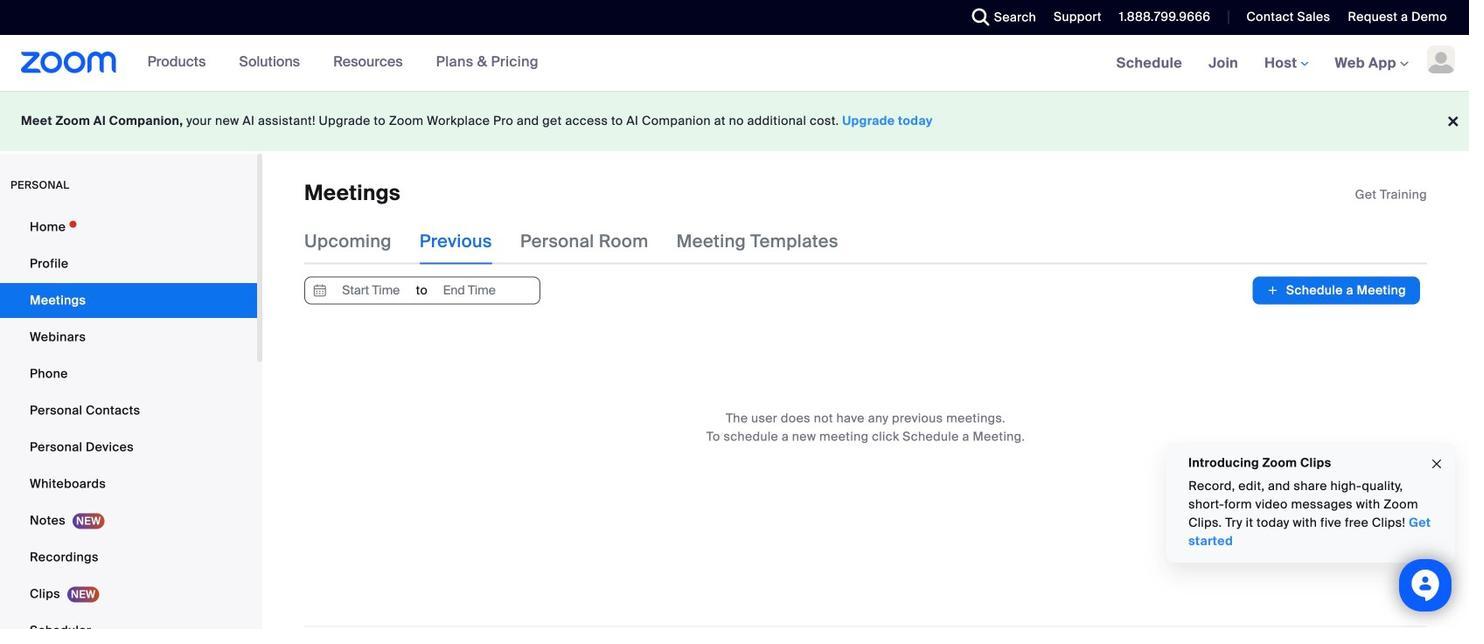 Task type: locate. For each thing, give the bounding box(es) containing it.
zoom logo image
[[21, 52, 117, 73]]

tabs of meeting tab list
[[304, 219, 866, 264]]

product information navigation
[[134, 35, 552, 91]]

application
[[1355, 186, 1427, 204]]

footer
[[0, 91, 1469, 151]]

personal menu menu
[[0, 210, 257, 630]]

profile picture image
[[1427, 45, 1455, 73]]

close image
[[1430, 455, 1444, 475]]

banner
[[0, 35, 1469, 92]]



Task type: describe. For each thing, give the bounding box(es) containing it.
date image
[[310, 278, 331, 304]]

Date Range Picker Start field
[[331, 278, 412, 304]]

meetings navigation
[[1103, 35, 1469, 92]]

add image
[[1267, 282, 1279, 299]]



